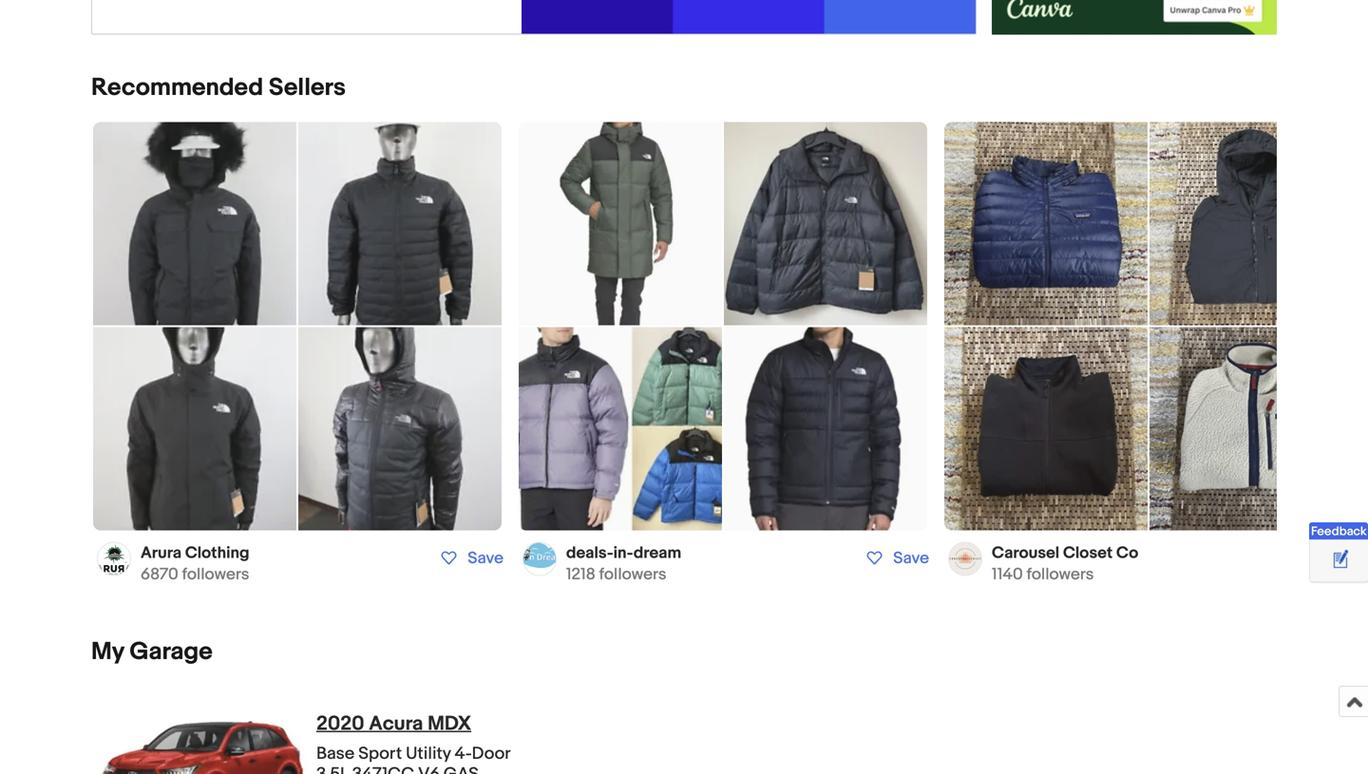 Task type: describe. For each thing, give the bounding box(es) containing it.
closet
[[1064, 544, 1113, 564]]

deals-in-dream 1218 followers
[[567, 544, 682, 585]]

2020
[[317, 712, 365, 736]]

dream
[[634, 544, 682, 564]]

recommended
[[91, 73, 263, 103]]

arura clothing 6870 followers
[[141, 544, 250, 585]]

clothing
[[185, 544, 250, 564]]

acura
[[369, 712, 423, 736]]

sport
[[359, 744, 402, 765]]

4-
[[455, 744, 472, 765]]

my
[[91, 638, 124, 667]]

carousel
[[992, 544, 1060, 564]]

1140
[[992, 565, 1023, 585]]

recommended sellers
[[91, 73, 346, 103]]

save for arura clothing
[[468, 549, 504, 569]]

garage
[[130, 638, 213, 667]]

3471cc
[[352, 765, 414, 775]]

carousel closet co 1140 followers
[[992, 544, 1139, 585]]

followers inside arura clothing 6870 followers
[[182, 565, 249, 585]]

arura
[[141, 544, 182, 564]]

followers for 1140
[[1027, 565, 1094, 585]]



Task type: vqa. For each thing, say whether or not it's contained in the screenshot.
CAROUSEL CLOSET CO 1140 FOLLOWERS
yes



Task type: locate. For each thing, give the bounding box(es) containing it.
followers down closet
[[1027, 565, 1094, 585]]

door
[[472, 744, 510, 765]]

1 save from the left
[[468, 549, 504, 569]]

followers down "in-"
[[599, 565, 667, 585]]

1 horizontal spatial save
[[894, 549, 930, 569]]

0 horizontal spatial followers
[[182, 565, 249, 585]]

1 followers from the left
[[182, 565, 249, 585]]

2 save button from the left
[[857, 548, 935, 570]]

base
[[317, 744, 355, 765]]

3 followers from the left
[[1027, 565, 1094, 585]]

save for deals-in-dream
[[894, 549, 930, 569]]

mdx
[[428, 712, 472, 736]]

2 horizontal spatial followers
[[1027, 565, 1094, 585]]

save button for arura clothing
[[431, 548, 509, 570]]

sellers
[[269, 73, 346, 103]]

feedback
[[1312, 525, 1367, 539]]

1 horizontal spatial save button
[[857, 548, 935, 570]]

save button
[[431, 548, 509, 570], [857, 548, 935, 570]]

followers inside carousel closet co 1140 followers
[[1027, 565, 1094, 585]]

my garage
[[91, 638, 213, 667]]

3.5l
[[317, 765, 349, 775]]

in-
[[614, 544, 634, 564]]

advertisement region
[[992, 0, 1277, 35]]

save
[[468, 549, 504, 569], [894, 549, 930, 569]]

followers inside deals-in-dream 1218 followers
[[599, 565, 667, 585]]

6870
[[141, 565, 178, 585]]

co
[[1117, 544, 1139, 564]]

followers for 1218
[[599, 565, 667, 585]]

save button for deals-in-dream
[[857, 548, 935, 570]]

followers down clothing
[[182, 565, 249, 585]]

v6
[[418, 765, 440, 775]]

2 save from the left
[[894, 549, 930, 569]]

deals-
[[567, 544, 614, 564]]

utility
[[406, 744, 451, 765]]

2 followers from the left
[[599, 565, 667, 585]]

0 horizontal spatial save button
[[431, 548, 509, 570]]

1218
[[567, 565, 596, 585]]

2020 acura mdx base sport utility 4-door 3.5l 3471cc v6 ga
[[317, 712, 517, 775]]

1 save button from the left
[[431, 548, 509, 570]]

0 horizontal spatial save
[[468, 549, 504, 569]]

1 horizontal spatial followers
[[599, 565, 667, 585]]

followers
[[182, 565, 249, 585], [599, 565, 667, 585], [1027, 565, 1094, 585]]



